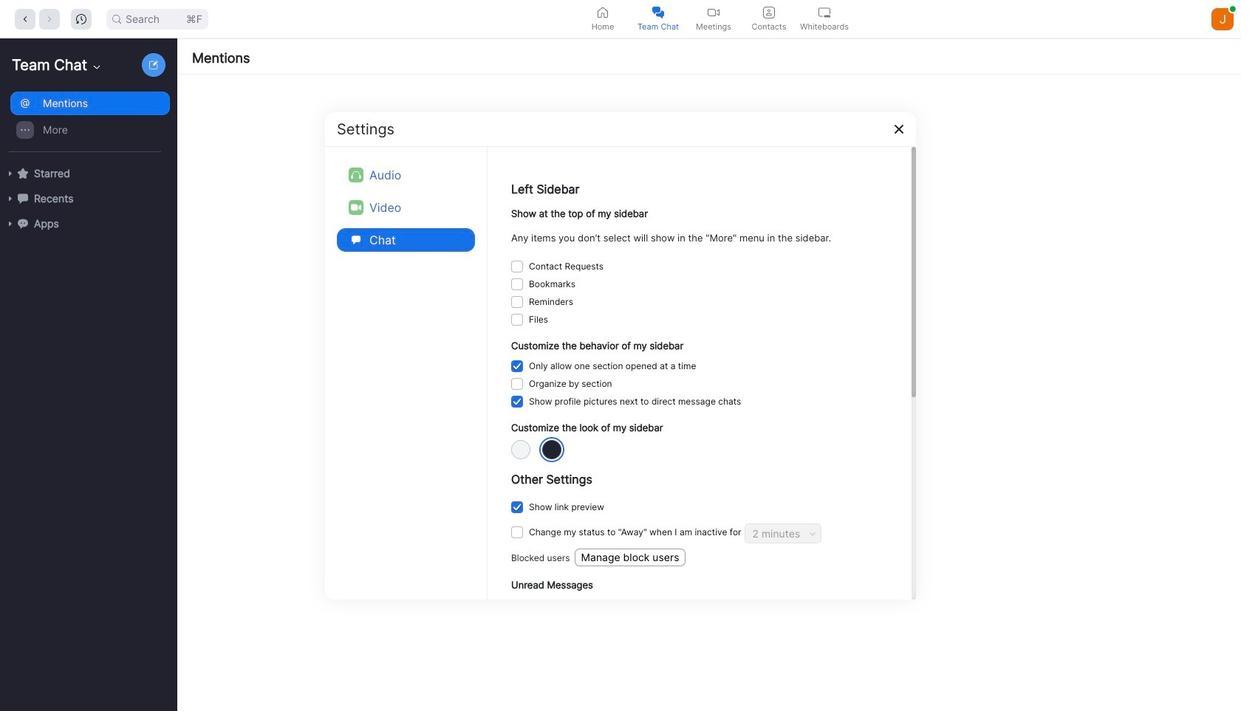 Task type: vqa. For each thing, say whether or not it's contained in the screenshot.
Triangle Right icon
yes



Task type: describe. For each thing, give the bounding box(es) containing it.
none radio gray
[[543, 441, 562, 460]]

profile contact image
[[764, 6, 775, 18]]

headphone image
[[351, 170, 361, 180]]

star image
[[18, 168, 28, 179]]

. show profile pictures next to direct message chats element
[[529, 394, 742, 411]]

. show link preview element
[[529, 499, 605, 517]]

settings tab list
[[337, 159, 475, 256]]

customize the behavior of my sidebar. only allow one section opened at a time element
[[529, 358, 697, 376]]

close image
[[894, 123, 905, 135]]

chatbot image
[[18, 219, 28, 229]]

. bookmarks element
[[529, 276, 576, 293]]

starred tree item
[[6, 161, 170, 186]]

triangle right image for star icon
[[6, 169, 15, 178]]

none radio customize the look of my sidebar. white
[[512, 441, 531, 460]]

team chat image
[[653, 6, 665, 18]]

home small image
[[597, 6, 609, 18]]

chevron down small image
[[91, 61, 103, 73]]

video on image inside icon
[[351, 202, 361, 213]]

triangle right image for chatbot image
[[6, 220, 15, 228]]

triangle right image for star icon
[[6, 169, 15, 178]]

apps tree item
[[6, 211, 170, 237]]

chat image
[[18, 193, 28, 204]]



Task type: locate. For each thing, give the bounding box(es) containing it.
unread messages. keep all unread messages on top in chat and channel lists element
[[529, 598, 771, 616]]

none radio left gray radio
[[512, 441, 531, 460]]

None radio
[[512, 441, 531, 460], [543, 441, 562, 460]]

None button
[[512, 261, 523, 273], [512, 279, 523, 290], [512, 296, 523, 308], [512, 314, 523, 326], [512, 361, 523, 373], [512, 379, 523, 391], [512, 396, 523, 408], [512, 502, 523, 514], [512, 527, 523, 539], [512, 261, 523, 273], [512, 279, 523, 290], [512, 296, 523, 308], [512, 314, 523, 326], [512, 361, 523, 373], [512, 379, 523, 391], [512, 396, 523, 408], [512, 502, 523, 514], [512, 527, 523, 539]]

video on image
[[708, 6, 720, 18], [708, 6, 720, 18], [351, 202, 361, 213]]

triangle right image for chat image
[[6, 194, 15, 203]]

headphone image
[[349, 167, 364, 182]]

0 horizontal spatial none radio
[[512, 441, 531, 460]]

tree
[[0, 89, 174, 251]]

whiteboard small image
[[819, 6, 831, 18], [819, 6, 831, 18]]

chevron left small image
[[20, 14, 30, 24]]

2 none radio from the left
[[543, 441, 562, 460]]

star image
[[18, 168, 28, 179]]

chatbot image
[[18, 219, 28, 229]]

1 horizontal spatial none radio
[[543, 441, 562, 460]]

recents tree item
[[6, 186, 170, 211]]

chevron down small image
[[91, 61, 103, 73]]

profile contact image
[[764, 6, 775, 18]]

. files element
[[529, 311, 548, 329]]

chevron left small image
[[20, 14, 30, 24]]

customize the look of my sidebar. white image
[[512, 441, 531, 460]]

list
[[177, 75, 1242, 712]]

video on image
[[349, 200, 364, 215]]

close image
[[894, 123, 905, 135]]

chat image
[[18, 193, 28, 204], [349, 232, 364, 247], [352, 235, 361, 244]]

home small image
[[597, 6, 609, 18]]

group
[[0, 90, 170, 152]]

history image
[[76, 14, 86, 24], [76, 14, 86, 24]]

1 none radio from the left
[[512, 441, 531, 460]]

. reminders element
[[529, 293, 574, 311]]

tab list
[[575, 0, 853, 38]]

new image
[[149, 61, 158, 69], [149, 61, 158, 69]]

magnifier image
[[112, 14, 121, 23], [112, 14, 121, 23]]

triangle right image
[[6, 169, 15, 178], [6, 220, 15, 228], [6, 220, 15, 228]]

team chat image
[[653, 6, 665, 18]]

gray image
[[543, 441, 562, 460]]

triangle right image
[[6, 169, 15, 178], [6, 194, 15, 203], [6, 194, 15, 203]]

online image
[[1231, 6, 1236, 12], [1231, 6, 1236, 12]]

. change my status to "away" when i am inactive for element
[[529, 524, 742, 542]]

none radio right customize the look of my sidebar. white image on the bottom of the page
[[543, 441, 562, 460]]

. organize by section element
[[529, 376, 613, 394]]

show at the top of my sidebar. contact requests element
[[529, 258, 604, 276]]



